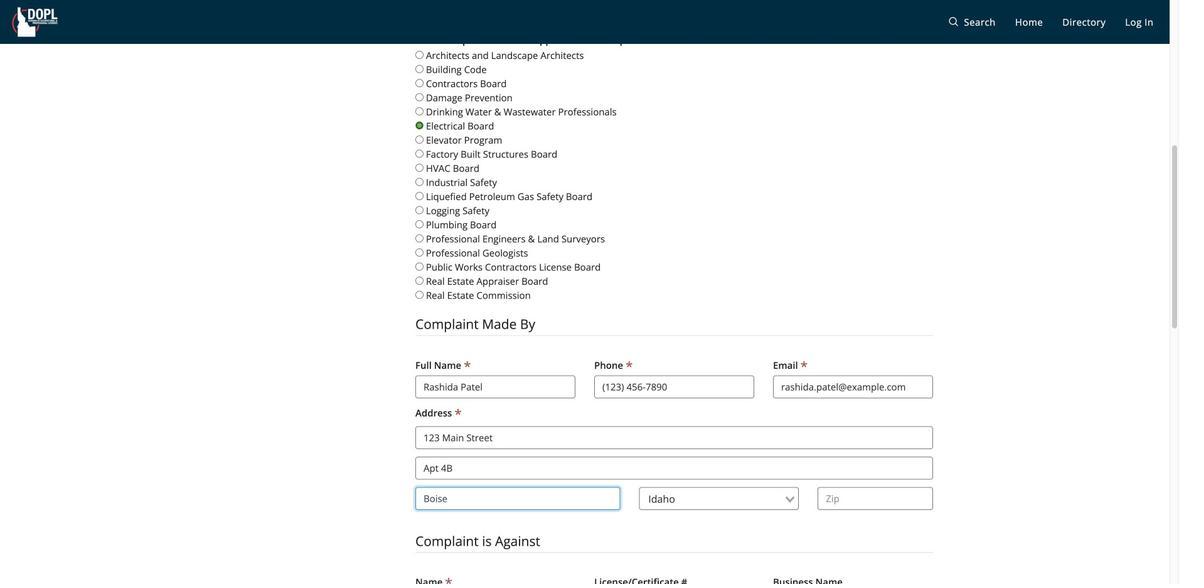 Task type: vqa. For each thing, say whether or not it's contained in the screenshot.
first Search for option field from the top of the page
no



Task type: locate. For each thing, give the bounding box(es) containing it.
None search field
[[641, 488, 783, 510]]

None text field
[[416, 376, 576, 399]]

phone element
[[594, 358, 633, 372]]

option group
[[416, 33, 933, 303]]

license/certificate # element
[[594, 575, 688, 584]]

none search field inside search for option field
[[641, 488, 783, 510]]

search image
[[949, 16, 959, 28]]

None radio
[[416, 51, 424, 59], [416, 65, 424, 73], [416, 150, 424, 158], [416, 192, 424, 200], [416, 263, 424, 271], [416, 291, 424, 299], [416, 51, 424, 59], [416, 65, 424, 73], [416, 150, 424, 158], [416, 192, 424, 200], [416, 263, 424, 271], [416, 291, 424, 299]]

None radio
[[416, 79, 424, 87], [416, 93, 424, 101], [416, 107, 424, 116], [416, 122, 424, 130], [416, 136, 424, 144], [416, 164, 424, 172], [416, 178, 424, 186], [416, 206, 424, 214], [416, 220, 424, 229], [416, 235, 424, 243], [416, 249, 424, 257], [416, 277, 424, 285], [416, 79, 424, 87], [416, 93, 424, 101], [416, 107, 424, 116], [416, 122, 424, 130], [416, 136, 424, 144], [416, 164, 424, 172], [416, 178, 424, 186], [416, 206, 424, 214], [416, 220, 424, 229], [416, 235, 424, 243], [416, 249, 424, 257], [416, 277, 424, 285]]

full name element
[[416, 358, 471, 372]]

(999) 999-9999 telephone field
[[594, 376, 755, 399]]

name element
[[416, 575, 453, 584]]

business name element
[[773, 575, 843, 584]]



Task type: describe. For each thing, give the bounding box(es) containing it.
Zip text field
[[818, 487, 933, 510]]

email element
[[773, 358, 808, 372]]

Search for option field
[[639, 487, 799, 510]]

Address Line 1 text field
[[416, 426, 933, 449]]

email@example.com email field
[[773, 376, 933, 399]]

City text field
[[416, 487, 620, 510]]

Address Line 2 text field
[[416, 457, 933, 480]]



